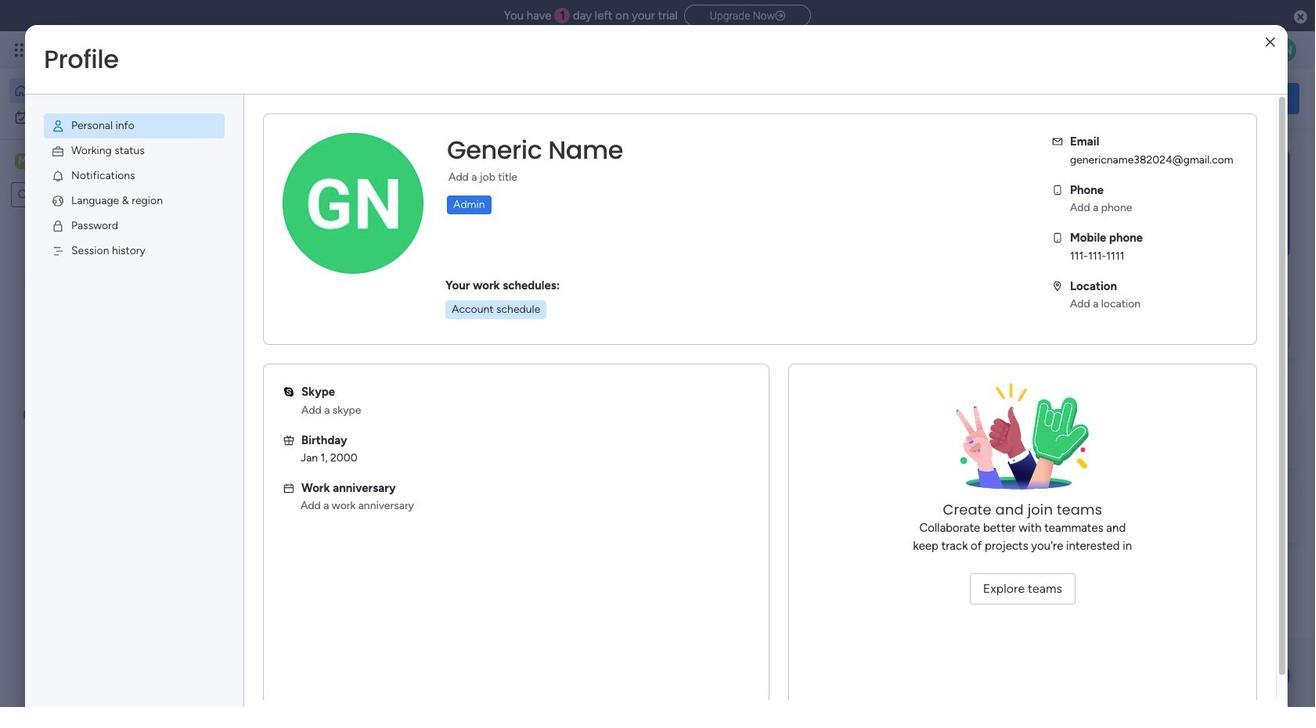 Task type: describe. For each thing, give the bounding box(es) containing it.
2 menu item from the top
[[44, 139, 225, 164]]

working status image
[[51, 144, 65, 158]]

add to favorites image
[[467, 317, 483, 333]]

v2 bolt switch image
[[1200, 90, 1209, 107]]

close image
[[1266, 36, 1275, 48]]

5 menu item from the top
[[44, 214, 225, 239]]

4 menu item from the top
[[44, 189, 225, 214]]

close recently visited image
[[242, 159, 261, 178]]

select product image
[[14, 42, 30, 58]]

language & region image
[[51, 194, 65, 208]]

v2 user feedback image
[[1078, 89, 1089, 107]]

password image
[[51, 219, 65, 233]]

workspace selection element
[[15, 152, 131, 172]]

no teams image
[[945, 384, 1101, 501]]

Search in workspace field
[[33, 186, 112, 204]]

personal info image
[[51, 119, 65, 133]]

dapulse rightstroke image
[[775, 10, 785, 22]]

close my workspaces image
[[242, 457, 261, 476]]

6 menu item from the top
[[44, 239, 225, 264]]

notifications image
[[51, 169, 65, 183]]

getting started element
[[1065, 405, 1300, 468]]

component image for public board image
[[262, 342, 276, 356]]

generic name image
[[1272, 38, 1297, 63]]

session history image
[[51, 244, 65, 258]]



Task type: vqa. For each thing, say whether or not it's contained in the screenshot.
See plans icon
no



Task type: locate. For each thing, give the bounding box(es) containing it.
templates image image
[[1079, 150, 1286, 258]]

1 menu item from the top
[[44, 114, 225, 139]]

component image down public board icon at top
[[520, 342, 534, 356]]

public board image
[[520, 317, 537, 334]]

None field
[[443, 134, 627, 167]]

menu item
[[44, 114, 225, 139], [44, 139, 225, 164], [44, 164, 225, 189], [44, 189, 225, 214], [44, 214, 225, 239], [44, 239, 225, 264]]

menu menu
[[25, 95, 244, 283]]

1 option from the top
[[9, 78, 190, 103]]

0 horizontal spatial component image
[[262, 342, 276, 356]]

quick search results list box
[[242, 178, 1027, 385]]

option
[[9, 78, 190, 103], [9, 105, 190, 130]]

workspace image
[[15, 153, 31, 170]]

public board image
[[262, 317, 279, 334]]

component image down public board image
[[262, 342, 276, 356]]

workspace image
[[268, 504, 305, 541]]

option up personal info image
[[9, 78, 190, 103]]

clear search image
[[114, 187, 129, 203]]

3 menu item from the top
[[44, 164, 225, 189]]

dapulse close image
[[1294, 9, 1308, 25]]

component image for public board icon at top
[[520, 342, 534, 356]]

1 horizontal spatial component image
[[520, 342, 534, 356]]

1 vertical spatial option
[[9, 105, 190, 130]]

open update feed (inbox) image
[[242, 404, 261, 423]]

option up the "workspace selection" element
[[9, 105, 190, 130]]

1 component image from the left
[[262, 342, 276, 356]]

2 component image from the left
[[520, 342, 534, 356]]

component image
[[262, 342, 276, 356], [520, 342, 534, 356]]

0 vertical spatial option
[[9, 78, 190, 103]]

2 option from the top
[[9, 105, 190, 130]]



